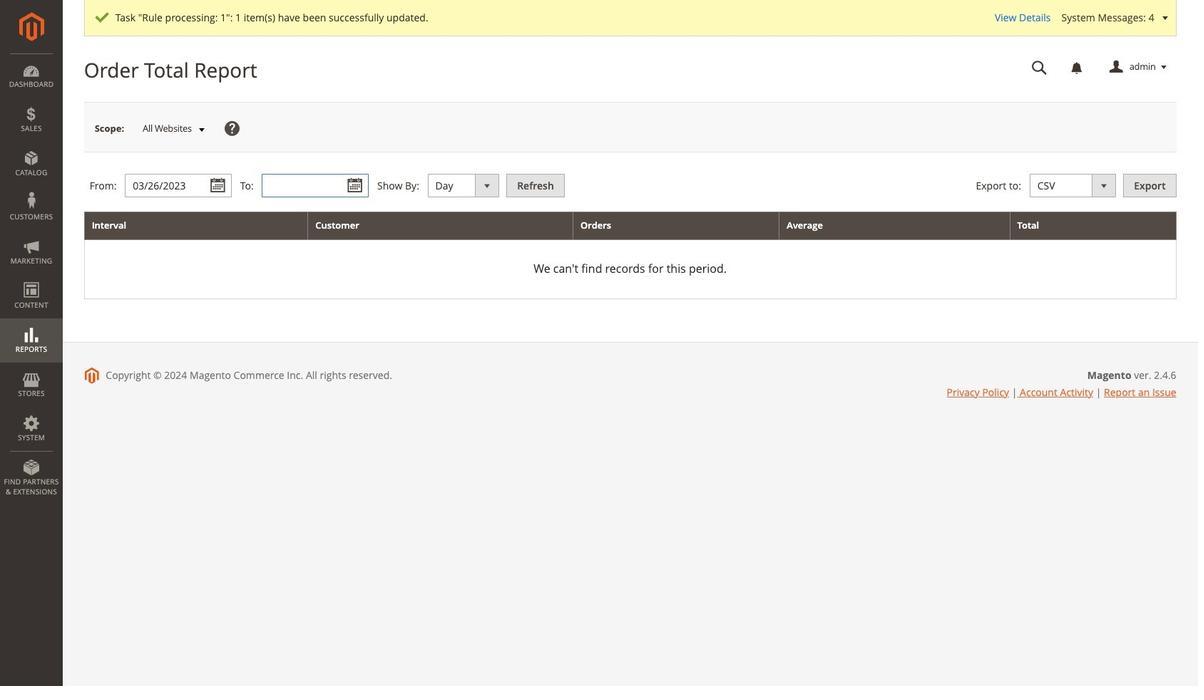 Task type: locate. For each thing, give the bounding box(es) containing it.
magento admin panel image
[[19, 12, 44, 41]]

None text field
[[1022, 55, 1057, 80], [125, 174, 232, 198], [262, 174, 369, 198], [1022, 55, 1057, 80], [125, 174, 232, 198], [262, 174, 369, 198]]

menu bar
[[0, 53, 63, 504]]



